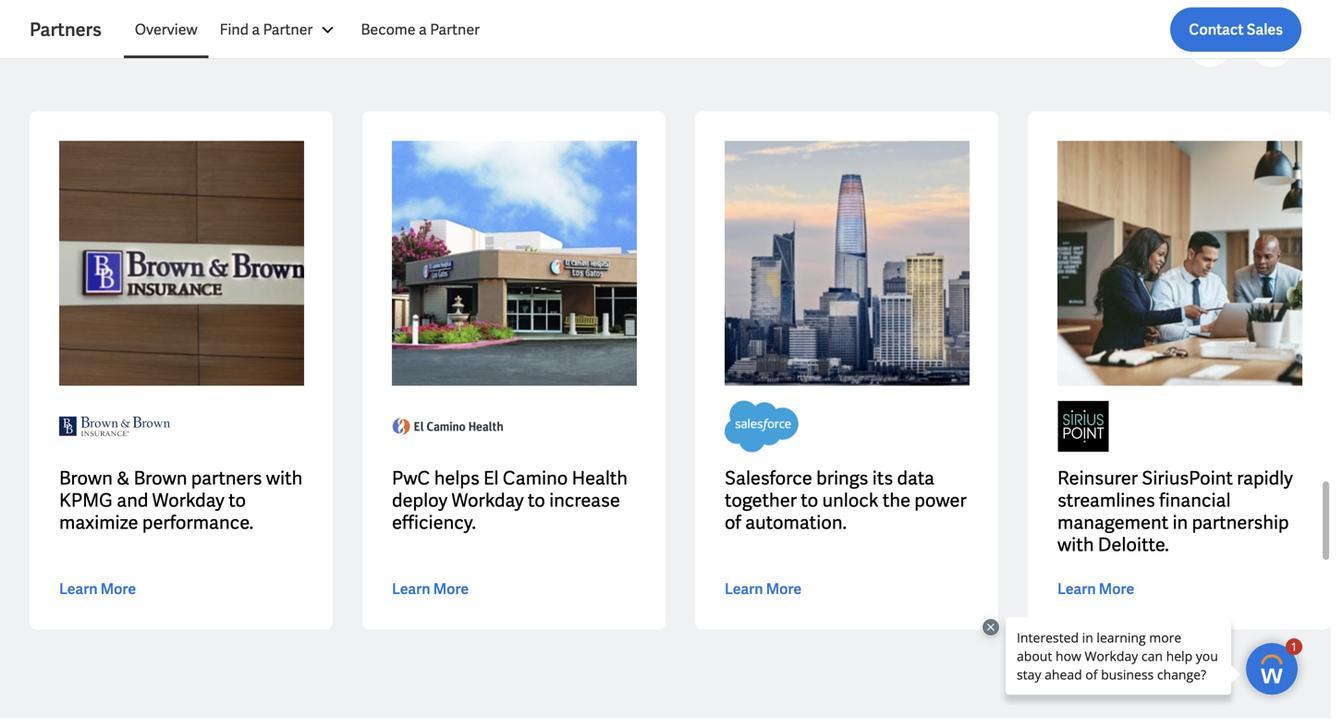 Task type: locate. For each thing, give the bounding box(es) containing it.
learn more for maximize
[[59, 580, 136, 599]]

unlock
[[823, 489, 879, 513]]

1 horizontal spatial to
[[528, 489, 546, 513]]

0 horizontal spatial partner
[[263, 20, 313, 39]]

more down efficiency.
[[434, 580, 469, 599]]

1 workday from the left
[[152, 489, 225, 513]]

with inside brown & brown partners with kpmg and workday to maximize performance.
[[266, 467, 303, 491]]

its
[[873, 467, 894, 491]]

with
[[266, 467, 303, 491], [1058, 533, 1095, 557]]

3 learn more from the left
[[725, 580, 802, 599]]

to inside salesforce brings its data together to unlock the power of automation.
[[801, 489, 819, 513]]

3 to from the left
[[801, 489, 819, 513]]

workday
[[152, 489, 225, 513], [452, 489, 524, 513]]

find
[[220, 20, 249, 39]]

4 learn more from the left
[[1058, 580, 1135, 599]]

2 el camino hospital image from the top
[[392, 401, 503, 453]]

el camino hospital image
[[392, 141, 637, 386], [392, 401, 503, 453]]

1 more from the left
[[101, 580, 136, 599]]

2 horizontal spatial to
[[801, 489, 819, 513]]

1 learn from the left
[[59, 580, 98, 599]]

more down maximize
[[101, 580, 136, 599]]

0 vertical spatial with
[[266, 467, 303, 491]]

a
[[252, 20, 260, 39], [419, 20, 427, 39]]

learn more down deloitte.
[[1058, 580, 1135, 599]]

with inside the reinsurer siriuspoint rapidly streamlines financial management in partnership with deloitte.
[[1058, 533, 1095, 557]]

with down streamlines
[[1058, 533, 1095, 557]]

maximize
[[59, 511, 138, 535]]

workday inside pwc helps el camino health deploy workday to increase efficiency.
[[452, 489, 524, 513]]

1 horizontal spatial workday
[[452, 489, 524, 513]]

salesforce.com image
[[725, 401, 800, 453]]

find a partner
[[220, 20, 313, 39]]

a inside dropdown button
[[252, 20, 260, 39]]

1 el camino hospital image from the top
[[392, 141, 637, 386]]

brown right &
[[134, 467, 187, 491]]

1 vertical spatial with
[[1058, 533, 1095, 557]]

partner right find
[[263, 20, 313, 39]]

salesforce
[[725, 467, 813, 491]]

1 horizontal spatial partner
[[430, 20, 480, 39]]

learn down management
[[1058, 580, 1097, 599]]

learn more down of
[[725, 580, 802, 599]]

2 partner from the left
[[430, 20, 480, 39]]

2 more from the left
[[434, 580, 469, 599]]

kpmg
[[59, 489, 113, 513]]

financial
[[1160, 489, 1231, 513]]

more down deloitte.
[[1099, 580, 1135, 599]]

health
[[572, 467, 628, 491]]

learn more for deloitte.
[[1058, 580, 1135, 599]]

2 workday from the left
[[452, 489, 524, 513]]

salesforce brings its data together to unlock the power of automation.
[[725, 467, 967, 535]]

2 a from the left
[[419, 20, 427, 39]]

rapidly
[[1238, 467, 1294, 491]]

pwc helps el camino health deploy workday to increase efficiency.
[[392, 467, 628, 535]]

to
[[229, 489, 246, 513], [528, 489, 546, 513], [801, 489, 819, 513]]

learn
[[59, 580, 98, 599], [392, 580, 431, 599], [725, 580, 764, 599], [1058, 580, 1097, 599]]

1 a from the left
[[252, 20, 260, 39]]

1 horizontal spatial brown
[[134, 467, 187, 491]]

0 horizontal spatial brown
[[59, 467, 113, 491]]

workday inside brown & brown partners with kpmg and workday to maximize performance.
[[152, 489, 225, 513]]

0 horizontal spatial a
[[252, 20, 260, 39]]

a for find
[[252, 20, 260, 39]]

2 learn more from the left
[[392, 580, 469, 599]]

a right find
[[252, 20, 260, 39]]

learn down maximize
[[59, 580, 98, 599]]

0 horizontal spatial with
[[266, 467, 303, 491]]

partner right become
[[430, 20, 480, 39]]

2 learn from the left
[[392, 580, 431, 599]]

1 to from the left
[[229, 489, 246, 513]]

partners link
[[30, 17, 124, 43]]

brown
[[59, 467, 113, 491], [134, 467, 187, 491]]

0 horizontal spatial to
[[229, 489, 246, 513]]

brown left &
[[59, 467, 113, 491]]

brings
[[817, 467, 869, 491]]

power
[[915, 489, 967, 513]]

become
[[361, 20, 416, 39]]

learn more down maximize
[[59, 580, 136, 599]]

management
[[1058, 511, 1169, 535]]

0 horizontal spatial workday
[[152, 489, 225, 513]]

together
[[725, 489, 797, 513]]

with right partners
[[266, 467, 303, 491]]

more
[[101, 580, 136, 599], [434, 580, 469, 599], [766, 580, 802, 599], [1099, 580, 1135, 599]]

4 more from the left
[[1099, 580, 1135, 599]]

siriuspoint
[[1143, 467, 1234, 491]]

to inside brown & brown partners with kpmg and workday to maximize performance.
[[229, 489, 246, 513]]

learn more down efficiency.
[[392, 580, 469, 599]]

find a partner button
[[209, 7, 350, 52]]

a right become
[[419, 20, 427, 39]]

1 partner from the left
[[263, 20, 313, 39]]

1 learn more from the left
[[59, 580, 136, 599]]

1 horizontal spatial a
[[419, 20, 427, 39]]

4 learn from the left
[[1058, 580, 1097, 599]]

menu
[[124, 7, 491, 52]]

partners
[[191, 467, 262, 491]]

more down "automation."
[[766, 580, 802, 599]]

learn more
[[59, 580, 136, 599], [392, 580, 469, 599], [725, 580, 802, 599], [1058, 580, 1135, 599]]

list
[[124, 7, 1302, 52]]

3 learn from the left
[[725, 580, 764, 599]]

1 horizontal spatial with
[[1058, 533, 1095, 557]]

0 vertical spatial el camino hospital image
[[392, 141, 637, 386]]

1 vertical spatial el camino hospital image
[[392, 401, 503, 453]]

3 more from the left
[[766, 580, 802, 599]]

more for of
[[766, 580, 802, 599]]

partner inside dropdown button
[[263, 20, 313, 39]]

automation.
[[746, 511, 847, 535]]

learn down of
[[725, 580, 764, 599]]

increase
[[550, 489, 621, 513]]

learn more for of
[[725, 580, 802, 599]]

brown & brown partners with kpmg and workday to maximize performance.
[[59, 467, 303, 535]]

reinsurer
[[1058, 467, 1139, 491]]

learn down efficiency.
[[392, 580, 431, 599]]

partner
[[263, 20, 313, 39], [430, 20, 480, 39]]

learn for maximize
[[59, 580, 98, 599]]

2 to from the left
[[528, 489, 546, 513]]



Task type: describe. For each thing, give the bounding box(es) containing it.
siriuspoint image
[[1058, 141, 1303, 386]]

camino
[[503, 467, 568, 491]]

sales
[[1247, 20, 1284, 39]]

learn for efficiency.
[[392, 580, 431, 599]]

contact sales
[[1190, 20, 1284, 39]]

2 brown from the left
[[134, 467, 187, 491]]

a for become
[[419, 20, 427, 39]]

pwc
[[392, 467, 431, 491]]

partners
[[30, 18, 102, 42]]

in
[[1173, 511, 1189, 535]]

deloitte.
[[1099, 533, 1170, 557]]

to inside pwc helps el camino health deploy workday to increase efficiency.
[[528, 489, 546, 513]]

more for efficiency.
[[434, 580, 469, 599]]

become a partner
[[361, 20, 480, 39]]

more for maximize
[[101, 580, 136, 599]]

contact sales link
[[1171, 7, 1302, 52]]

become a partner link
[[350, 7, 491, 52]]

performance.
[[142, 511, 254, 535]]

overview link
[[124, 7, 209, 52]]

overview
[[135, 20, 198, 39]]

menu containing overview
[[124, 7, 491, 52]]

data
[[898, 467, 935, 491]]

helps
[[434, 467, 480, 491]]

&
[[117, 467, 130, 491]]

more for deloitte.
[[1099, 580, 1135, 599]]

partner for find a partner
[[263, 20, 313, 39]]

contact
[[1190, 20, 1245, 39]]

partnership
[[1193, 511, 1290, 535]]

reinsurer siriuspoint rapidly streamlines financial management in partnership with deloitte.
[[1058, 467, 1294, 557]]

salesforce image
[[725, 141, 970, 386]]

efficiency.
[[392, 511, 476, 535]]

of
[[725, 511, 742, 535]]

brown & brown, inc. image
[[59, 401, 170, 453]]

el
[[484, 467, 499, 491]]

the
[[883, 489, 911, 513]]

deploy
[[392, 489, 448, 513]]

brown and brown insurance image
[[59, 141, 304, 386]]

sirius global services llc image
[[1058, 401, 1110, 453]]

learn for of
[[725, 580, 764, 599]]

streamlines
[[1058, 489, 1156, 513]]

list containing overview
[[124, 7, 1302, 52]]

partner for become a partner
[[430, 20, 480, 39]]

learn for deloitte.
[[1058, 580, 1097, 599]]

and
[[117, 489, 148, 513]]

1 brown from the left
[[59, 467, 113, 491]]

learn more for efficiency.
[[392, 580, 469, 599]]



Task type: vqa. For each thing, say whether or not it's contained in the screenshot.
2nd "to" from right
yes



